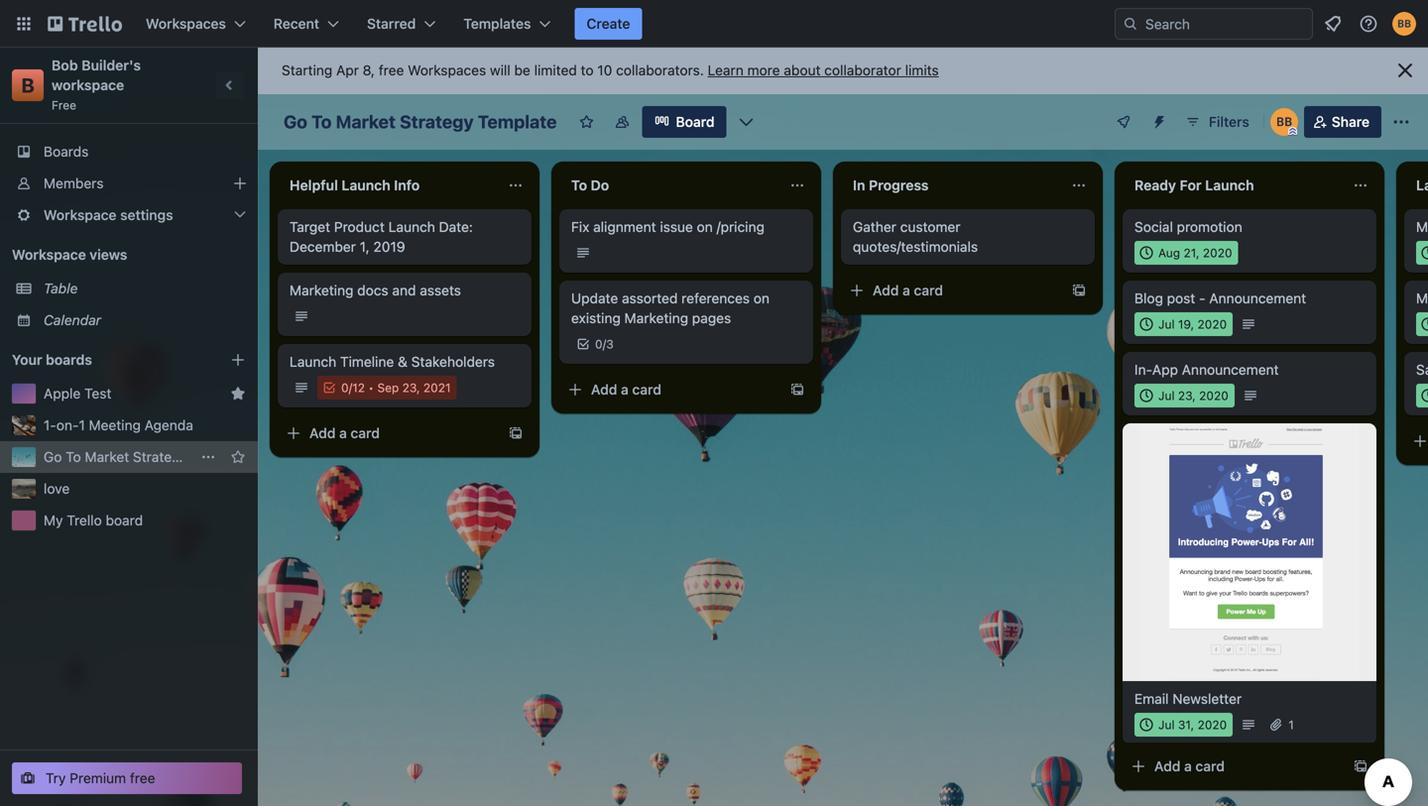 Task type: describe. For each thing, give the bounding box(es) containing it.
on for issue
[[697, 219, 713, 235]]

blog
[[1135, 290, 1164, 307]]

market inside 'board name' text box
[[336, 111, 396, 132]]

add a card button for do
[[560, 374, 778, 406]]

date:
[[439, 219, 473, 235]]

1 horizontal spatial 1
[[1289, 718, 1295, 732]]

try
[[46, 771, 66, 787]]

card for progress
[[914, 282, 944, 299]]

your
[[12, 352, 42, 368]]

aug 21, 2020
[[1159, 246, 1233, 260]]

create button
[[575, 8, 642, 40]]

templates button
[[452, 8, 563, 40]]

in progress
[[853, 177, 929, 193]]

docs
[[357, 282, 389, 299]]

learn
[[708, 62, 744, 78]]

boards link
[[0, 136, 258, 168]]

will
[[490, 62, 511, 78]]

workspace visible image
[[615, 114, 631, 130]]

21,
[[1184, 246, 1200, 260]]

limits
[[906, 62, 939, 78]]

0 / 12 • sep 23, 2021
[[341, 381, 451, 395]]

Helpful Launch Info text field
[[278, 170, 500, 201]]

add a card for launch
[[310, 425, 380, 442]]

in-app announcement link
[[1135, 360, 1365, 380]]

jul for post
[[1159, 318, 1175, 331]]

promotion
[[1177, 219, 1243, 235]]

0 vertical spatial free
[[379, 62, 404, 78]]

social promotion
[[1135, 219, 1243, 235]]

back to home image
[[48, 8, 122, 40]]

card for for
[[1196, 759, 1225, 775]]

Search field
[[1139, 9, 1313, 39]]

La text field
[[1405, 170, 1429, 201]]

launch timeline & stakeholders link
[[290, 352, 520, 372]]

power ups image
[[1116, 114, 1132, 130]]

workspaces button
[[134, 8, 258, 40]]

workspace settings button
[[0, 199, 258, 231]]

primary element
[[0, 0, 1429, 48]]

add a card for do
[[591, 382, 662, 398]]

starred
[[367, 15, 416, 32]]

launch inside 'link'
[[290, 354, 337, 370]]

jul 23, 2020
[[1159, 389, 1229, 403]]

boards
[[46, 352, 92, 368]]

try premium free
[[46, 771, 155, 787]]

a for launch
[[339, 425, 347, 442]]

/pricing
[[717, 219, 765, 235]]

alignment
[[594, 219, 657, 235]]

do
[[591, 177, 609, 193]]

assorted
[[622, 290, 678, 307]]

starting apr 8, free workspaces will be limited to 10 collaborators. learn more about collaborator limits
[[282, 62, 939, 78]]

card for launch
[[351, 425, 380, 442]]

automation image
[[1144, 106, 1172, 134]]

marketing inside update assorted references on existing marketing pages
[[625, 310, 689, 326]]

add for launch
[[310, 425, 336, 442]]

to
[[581, 62, 594, 78]]

builder's
[[82, 57, 141, 73]]

marketing docs and assets
[[290, 282, 461, 299]]

add a card for progress
[[873, 282, 944, 299]]

social promotion link
[[1135, 217, 1365, 237]]

timeline
[[340, 354, 394, 370]]

starting
[[282, 62, 333, 78]]

Ready For Launch text field
[[1123, 170, 1346, 201]]

add a card button for progress
[[841, 275, 1060, 307]]

to inside text field
[[572, 177, 587, 193]]

add a card button for launch
[[278, 418, 496, 450]]

open information menu image
[[1359, 14, 1379, 34]]

1 vertical spatial announcement
[[1183, 362, 1280, 378]]

and
[[392, 282, 416, 299]]

target product launch date: december 1, 2019
[[290, 219, 473, 255]]

add for progress
[[873, 282, 899, 299]]

1-on-1 meeting agenda
[[44, 417, 193, 434]]

0 horizontal spatial marketing
[[290, 282, 354, 299]]

on-
[[56, 417, 79, 434]]

on for references
[[754, 290, 770, 307]]

workspace views
[[12, 247, 127, 263]]

email newsletter
[[1135, 691, 1242, 708]]

create
[[587, 15, 631, 32]]

workspace for workspace settings
[[44, 207, 117, 223]]

ready
[[1135, 177, 1177, 193]]

agenda
[[145, 417, 193, 434]]

recent
[[274, 15, 320, 32]]

add board image
[[230, 352, 246, 368]]

launch inside text field
[[1206, 177, 1255, 193]]

0 horizontal spatial market
[[85, 449, 129, 465]]

sep
[[378, 381, 399, 395]]

2020 for app
[[1200, 389, 1229, 403]]

issue
[[660, 219, 693, 235]]

learn more about collaborator limits link
[[708, 62, 939, 78]]

1,
[[360, 239, 370, 255]]

filters
[[1210, 114, 1250, 130]]

for
[[1180, 177, 1202, 193]]

december
[[290, 239, 356, 255]]

In Progress text field
[[841, 170, 1064, 201]]

workspace navigation collapse icon image
[[216, 71, 244, 99]]

email newsletter link
[[1135, 690, 1365, 709]]

12
[[352, 381, 365, 395]]

Jul 23, 2020 checkbox
[[1135, 384, 1235, 408]]

&
[[398, 354, 408, 370]]

go to market strategy template inside 'board name' text box
[[284, 111, 557, 132]]

views
[[90, 247, 127, 263]]

workspace
[[52, 77, 124, 93]]

pages
[[692, 310, 732, 326]]

gather
[[853, 219, 897, 235]]

0 for 0 / 3
[[595, 337, 603, 351]]

table link
[[44, 279, 246, 299]]

to inside 'board name' text box
[[312, 111, 332, 132]]

customer
[[901, 219, 961, 235]]

calendar link
[[44, 311, 246, 330]]

table
[[44, 280, 78, 297]]

starred button
[[355, 8, 448, 40]]

launch timeline & stakeholders
[[290, 354, 495, 370]]

my
[[44, 513, 63, 529]]

starred icon image
[[230, 386, 246, 402]]

2 vertical spatial to
[[66, 449, 81, 465]]

0 horizontal spatial 1
[[79, 417, 85, 434]]

blog post - announcement link
[[1135, 289, 1365, 309]]

your boards
[[12, 352, 92, 368]]

0 for 0 / 12 • sep 23, 2021
[[341, 381, 349, 395]]

in-
[[1135, 362, 1153, 378]]

2020 for newsletter
[[1198, 718, 1228, 732]]

meeting
[[89, 417, 141, 434]]

/ for 3
[[603, 337, 607, 351]]

update assorted references on existing marketing pages
[[572, 290, 770, 326]]

0 horizontal spatial 23,
[[403, 381, 420, 395]]

add for do
[[591, 382, 618, 398]]

collaborator
[[825, 62, 902, 78]]



Task type: locate. For each thing, give the bounding box(es) containing it.
launch inside text field
[[342, 177, 391, 193]]

product
[[334, 219, 385, 235]]

jul 19, 2020
[[1159, 318, 1228, 331]]

1 vertical spatial create from template… image
[[508, 426, 524, 442]]

add a card
[[873, 282, 944, 299], [591, 382, 662, 398], [310, 425, 380, 442], [1155, 759, 1225, 775]]

workspace
[[44, 207, 117, 223], [12, 247, 86, 263]]

1 horizontal spatial 0
[[595, 337, 603, 351]]

2020 inside the aug 21, 2020 checkbox
[[1204, 246, 1233, 260]]

to do
[[572, 177, 609, 193]]

2 jul from the top
[[1159, 389, 1175, 403]]

1 jul from the top
[[1159, 318, 1175, 331]]

app
[[1153, 362, 1179, 378]]

0 vertical spatial jul
[[1159, 318, 1175, 331]]

23, right sep
[[403, 381, 420, 395]]

bob
[[52, 57, 78, 73]]

search image
[[1123, 16, 1139, 32]]

1 vertical spatial jul
[[1159, 389, 1175, 403]]

1 vertical spatial on
[[754, 290, 770, 307]]

a for for
[[1185, 759, 1193, 775]]

fix
[[572, 219, 590, 235]]

0 horizontal spatial go to market strategy template
[[44, 449, 250, 465]]

strategy inside 'go to market strategy template' link
[[133, 449, 188, 465]]

1 horizontal spatial free
[[379, 62, 404, 78]]

template
[[478, 111, 557, 132], [191, 449, 250, 465]]

sa link
[[1417, 360, 1429, 380]]

go inside 'board name' text box
[[284, 111, 308, 132]]

add a card button down the 3
[[560, 374, 778, 406]]

go to market strategy template
[[284, 111, 557, 132], [44, 449, 250, 465]]

in-app announcement
[[1135, 362, 1280, 378]]

template down agenda
[[191, 449, 250, 465]]

strategy down agenda
[[133, 449, 188, 465]]

jul left 31,
[[1159, 718, 1175, 732]]

recent button
[[262, 8, 351, 40]]

create from template… image for in progress
[[1072, 283, 1088, 299]]

0 vertical spatial create from template… image
[[1072, 283, 1088, 299]]

add a card button down jul 31, 2020 at the right
[[1123, 751, 1342, 783]]

Board name text field
[[274, 106, 567, 138]]

add a card button down sep
[[278, 418, 496, 450]]

2020 right 19, in the right of the page
[[1198, 318, 1228, 331]]

2020 inside jul 19, 2020 checkbox
[[1198, 318, 1228, 331]]

go to market strategy template up info
[[284, 111, 557, 132]]

jul inside checkbox
[[1159, 389, 1175, 403]]

progress
[[869, 177, 929, 193]]

23, down in-app announcement
[[1179, 389, 1197, 403]]

gather customer quotes/testimonials link
[[853, 217, 1084, 257]]

board
[[676, 114, 715, 130]]

0 / 3
[[595, 337, 614, 351]]

1 horizontal spatial to
[[312, 111, 332, 132]]

card down jul 31, 2020 at the right
[[1196, 759, 1225, 775]]

0 horizontal spatial create from template… image
[[790, 382, 806, 398]]

Jul 31, 2020 checkbox
[[1135, 713, 1234, 737]]

marketing
[[290, 282, 354, 299], [625, 310, 689, 326]]

launch left timeline
[[290, 354, 337, 370]]

create from template… image for update assorted references on existing marketing pages
[[790, 382, 806, 398]]

add for for
[[1155, 759, 1181, 775]]

market down 8,
[[336, 111, 396, 132]]

a for do
[[621, 382, 629, 398]]

go down 1-
[[44, 449, 62, 465]]

go down the starting
[[284, 111, 308, 132]]

1 vertical spatial strategy
[[133, 449, 188, 465]]

on right references on the top of the page
[[754, 290, 770, 307]]

a down 31,
[[1185, 759, 1193, 775]]

0 notifications image
[[1322, 12, 1346, 36]]

0 horizontal spatial to
[[66, 449, 81, 465]]

1 horizontal spatial create from template… image
[[1353, 759, 1369, 775]]

2020 right 31,
[[1198, 718, 1228, 732]]

customize views image
[[737, 112, 757, 132]]

workspaces inside 'popup button'
[[146, 15, 226, 32]]

template down be
[[478, 111, 557, 132]]

a for progress
[[903, 282, 911, 299]]

ready for launch
[[1135, 177, 1255, 193]]

0 horizontal spatial on
[[697, 219, 713, 235]]

workspace down 'members'
[[44, 207, 117, 223]]

bob builder (bobbuilder40) image right filters
[[1271, 108, 1299, 136]]

add a card down the 3
[[591, 382, 662, 398]]

•
[[369, 381, 374, 395]]

show menu image
[[1392, 112, 1412, 132]]

marketing docs and assets link
[[290, 281, 520, 301]]

free
[[379, 62, 404, 78], [130, 771, 155, 787]]

23, inside checkbox
[[1179, 389, 1197, 403]]

1 vertical spatial 0
[[341, 381, 349, 395]]

1 right 1-
[[79, 417, 85, 434]]

template inside 'board name' text box
[[478, 111, 557, 132]]

0 vertical spatial 0
[[595, 337, 603, 351]]

announcement
[[1210, 290, 1307, 307], [1183, 362, 1280, 378]]

0 horizontal spatial create from template… image
[[508, 426, 524, 442]]

1 vertical spatial bob builder (bobbuilder40) image
[[1271, 108, 1299, 136]]

more
[[748, 62, 781, 78]]

bob builder (bobbuilder40) image
[[1393, 12, 1417, 36], [1271, 108, 1299, 136]]

add a card button for for
[[1123, 751, 1342, 783]]

this member is an admin of this board. image
[[1289, 127, 1298, 136]]

0 vertical spatial go
[[284, 111, 308, 132]]

jul for newsletter
[[1159, 718, 1175, 732]]

a down update assorted references on existing marketing pages at the top of page
[[621, 382, 629, 398]]

launch inside target product launch date: december 1, 2019
[[389, 219, 435, 235]]

-
[[1200, 290, 1206, 307]]

social
[[1135, 219, 1174, 235]]

/
[[603, 337, 607, 351], [349, 381, 352, 395]]

add a card for for
[[1155, 759, 1225, 775]]

1 horizontal spatial marketing
[[625, 310, 689, 326]]

2020 inside jul 31, 2020 checkbox
[[1198, 718, 1228, 732]]

0 horizontal spatial free
[[130, 771, 155, 787]]

sa
[[1417, 362, 1429, 378]]

workspaces up workspace navigation collapse icon
[[146, 15, 226, 32]]

strategy up info
[[400, 111, 474, 132]]

announcement up jul 23, 2020
[[1183, 362, 1280, 378]]

my trello board link
[[44, 511, 246, 531]]

la
[[1417, 177, 1429, 193]]

1 horizontal spatial go to market strategy template
[[284, 111, 557, 132]]

1 horizontal spatial /
[[603, 337, 607, 351]]

create from template… image for blog post - announcement
[[1353, 759, 1369, 775]]

0 vertical spatial 1
[[79, 417, 85, 434]]

2 horizontal spatial to
[[572, 177, 587, 193]]

2020 down in-app announcement
[[1200, 389, 1229, 403]]

on inside update assorted references on existing marketing pages
[[754, 290, 770, 307]]

0 horizontal spatial go
[[44, 449, 62, 465]]

0 left 12 on the top left of the page
[[341, 381, 349, 395]]

0 horizontal spatial workspaces
[[146, 15, 226, 32]]

calendar
[[44, 312, 101, 328]]

0 horizontal spatial strategy
[[133, 449, 188, 465]]

filters button
[[1180, 106, 1256, 138]]

b
[[21, 73, 34, 97]]

free right 8,
[[379, 62, 404, 78]]

1 vertical spatial go
[[44, 449, 62, 465]]

newsletter
[[1173, 691, 1242, 708]]

share
[[1332, 114, 1370, 130]]

1 horizontal spatial bob builder (bobbuilder40) image
[[1393, 12, 1417, 36]]

info
[[394, 177, 420, 193]]

to left the do
[[572, 177, 587, 193]]

your boards with 5 items element
[[12, 348, 200, 372]]

1 vertical spatial marketing
[[625, 310, 689, 326]]

about
[[784, 62, 821, 78]]

1 horizontal spatial go
[[284, 111, 308, 132]]

card for do
[[633, 382, 662, 398]]

fix alignment issue on /pricing link
[[572, 217, 802, 237]]

jul down app
[[1159, 389, 1175, 403]]

jul left 19, in the right of the page
[[1159, 318, 1175, 331]]

0 horizontal spatial /
[[349, 381, 352, 395]]

settings
[[120, 207, 173, 223]]

1 vertical spatial template
[[191, 449, 250, 465]]

1 vertical spatial workspace
[[12, 247, 86, 263]]

workspace up table
[[12, 247, 86, 263]]

1 vertical spatial /
[[349, 381, 352, 395]]

1 horizontal spatial strategy
[[400, 111, 474, 132]]

0 vertical spatial to
[[312, 111, 332, 132]]

trello
[[67, 513, 102, 529]]

1 horizontal spatial market
[[336, 111, 396, 132]]

1 vertical spatial workspaces
[[408, 62, 486, 78]]

0 vertical spatial marketing
[[290, 282, 354, 299]]

try premium free button
[[12, 763, 242, 795]]

on right issue
[[697, 219, 713, 235]]

0 vertical spatial create from template… image
[[790, 382, 806, 398]]

0 vertical spatial template
[[478, 111, 557, 132]]

workspace settings
[[44, 207, 173, 223]]

star icon image
[[230, 450, 246, 465]]

None checkbox
[[1417, 313, 1429, 336]]

board
[[106, 513, 143, 529]]

/ down existing
[[603, 337, 607, 351]]

stakeholders
[[411, 354, 495, 370]]

None checkbox
[[1417, 241, 1429, 265], [1417, 384, 1429, 408], [1417, 241, 1429, 265], [1417, 384, 1429, 408]]

to
[[312, 111, 332, 132], [572, 177, 587, 193], [66, 449, 81, 465]]

card down •
[[351, 425, 380, 442]]

announcement right -
[[1210, 290, 1307, 307]]

launch left info
[[342, 177, 391, 193]]

launch up 2019
[[389, 219, 435, 235]]

0 vertical spatial on
[[697, 219, 713, 235]]

bob builder (bobbuilder40) image right open information menu icon
[[1393, 12, 1417, 36]]

to down on-
[[66, 449, 81, 465]]

update
[[572, 290, 618, 307]]

collaborators.
[[616, 62, 704, 78]]

2020 for post
[[1198, 318, 1228, 331]]

0 horizontal spatial bob builder (bobbuilder40) image
[[1271, 108, 1299, 136]]

jul for app
[[1159, 389, 1175, 403]]

8,
[[363, 62, 375, 78]]

3
[[607, 337, 614, 351]]

create from template… image
[[1072, 283, 1088, 299], [508, 426, 524, 442]]

0 horizontal spatial template
[[191, 449, 250, 465]]

email
[[1135, 691, 1169, 708]]

1 down email newsletter link
[[1289, 718, 1295, 732]]

Jul 19, 2020 checkbox
[[1135, 313, 1234, 336]]

test
[[84, 386, 111, 402]]

template inside 'go to market strategy template' link
[[191, 449, 250, 465]]

2020 for promotion
[[1204, 246, 1233, 260]]

board actions menu image
[[200, 450, 216, 465]]

b link
[[12, 69, 44, 101]]

jul
[[1159, 318, 1175, 331], [1159, 389, 1175, 403], [1159, 718, 1175, 732]]

card down update assorted references on existing marketing pages at the top of page
[[633, 382, 662, 398]]

1 vertical spatial go to market strategy template
[[44, 449, 250, 465]]

love link
[[44, 479, 246, 499]]

add a card button down quotes/testimonials
[[841, 275, 1060, 307]]

0 vertical spatial workspaces
[[146, 15, 226, 32]]

free right premium
[[130, 771, 155, 787]]

1 vertical spatial create from template… image
[[1353, 759, 1369, 775]]

To Do text field
[[560, 170, 782, 201]]

in
[[853, 177, 866, 193]]

workspace inside dropdown button
[[44, 207, 117, 223]]

0 vertical spatial strategy
[[400, 111, 474, 132]]

to down the starting
[[312, 111, 332, 132]]

workspace for workspace views
[[12, 247, 86, 263]]

post
[[1168, 290, 1196, 307]]

1-on-1 meeting agenda link
[[44, 416, 246, 436]]

aug
[[1159, 246, 1181, 260]]

3 jul from the top
[[1159, 718, 1175, 732]]

add a card button
[[841, 275, 1060, 307], [560, 374, 778, 406], [278, 418, 496, 450], [1123, 751, 1342, 783]]

limited
[[534, 62, 577, 78]]

0 vertical spatial bob builder (bobbuilder40) image
[[1393, 12, 1417, 36]]

market down meeting
[[85, 449, 129, 465]]

strategy inside 'board name' text box
[[400, 111, 474, 132]]

free inside button
[[130, 771, 155, 787]]

0 left the 3
[[595, 337, 603, 351]]

add a card down quotes/testimonials
[[873, 282, 944, 299]]

board link
[[642, 106, 727, 138]]

/ for 12
[[349, 381, 352, 395]]

launch right for
[[1206, 177, 1255, 193]]

add a card down jul 31, 2020 at the right
[[1155, 759, 1225, 775]]

star or unstar board image
[[579, 114, 595, 130]]

card down quotes/testimonials
[[914, 282, 944, 299]]

0 vertical spatial market
[[336, 111, 396, 132]]

2 vertical spatial jul
[[1159, 718, 1175, 732]]

1 horizontal spatial 23,
[[1179, 389, 1197, 403]]

Aug 21, 2020 checkbox
[[1135, 241, 1239, 265]]

1 horizontal spatial create from template… image
[[1072, 283, 1088, 299]]

2020 inside jul 23, 2020 checkbox
[[1200, 389, 1229, 403]]

apple
[[44, 386, 81, 402]]

create from template… image
[[790, 382, 806, 398], [1353, 759, 1369, 775]]

workspaces left will
[[408, 62, 486, 78]]

1 horizontal spatial on
[[754, 290, 770, 307]]

a down "0 / 12 • sep 23, 2021"
[[339, 425, 347, 442]]

add a card down 12 on the top left of the page
[[310, 425, 380, 442]]

2020 right 21, at the right top of the page
[[1204, 246, 1233, 260]]

2021
[[424, 381, 451, 395]]

go to market strategy template down 1-on-1 meeting agenda link
[[44, 449, 250, 465]]

0 vertical spatial /
[[603, 337, 607, 351]]

0 vertical spatial announcement
[[1210, 290, 1307, 307]]

members
[[44, 175, 104, 192]]

0 vertical spatial workspace
[[44, 207, 117, 223]]

templates
[[464, 15, 531, 32]]

love
[[44, 481, 70, 497]]

jul 31, 2020
[[1159, 718, 1228, 732]]

1 vertical spatial free
[[130, 771, 155, 787]]

0 horizontal spatial 0
[[341, 381, 349, 395]]

1 vertical spatial market
[[85, 449, 129, 465]]

1 vertical spatial to
[[572, 177, 587, 193]]

marketing down assorted
[[625, 310, 689, 326]]

10
[[598, 62, 613, 78]]

1 horizontal spatial template
[[478, 111, 557, 132]]

1 horizontal spatial workspaces
[[408, 62, 486, 78]]

create from template… image for helpful launch info
[[508, 426, 524, 442]]

1 vertical spatial 1
[[1289, 718, 1295, 732]]

apple test
[[44, 386, 111, 402]]

/ left •
[[349, 381, 352, 395]]

a down quotes/testimonials
[[903, 282, 911, 299]]

marketing down december
[[290, 282, 354, 299]]

0 vertical spatial go to market strategy template
[[284, 111, 557, 132]]

blog post - announcement
[[1135, 290, 1307, 307]]



Task type: vqa. For each thing, say whether or not it's contained in the screenshot.
ANNOUNCEMENT
yes



